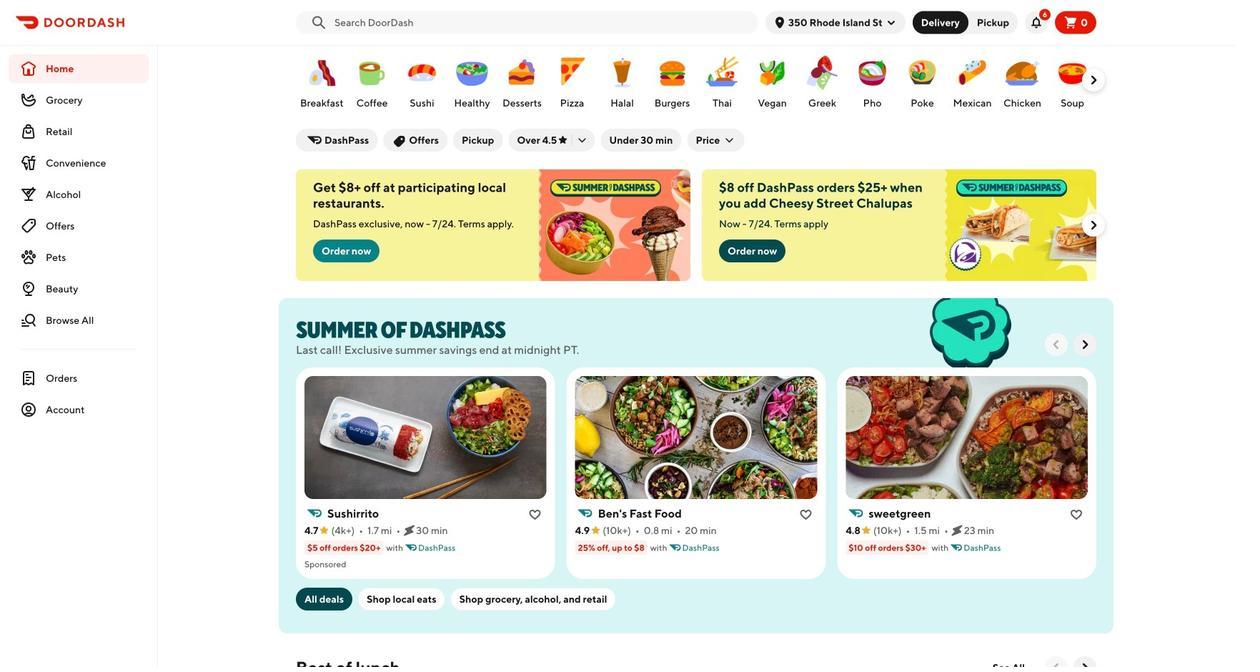 Task type: locate. For each thing, give the bounding box(es) containing it.
0 horizontal spatial click to add this store to your saved list image
[[530, 509, 541, 521]]

next button of carousel image
[[1078, 338, 1093, 352]]

3 click to add this store to your saved list image from the left
[[1071, 509, 1083, 521]]

2 vertical spatial next button of carousel image
[[1078, 661, 1093, 667]]

1 vertical spatial previous button of carousel image
[[1050, 661, 1064, 667]]

0 vertical spatial previous button of carousel image
[[1050, 338, 1064, 352]]

1 click to add this store to your saved list image from the left
[[530, 509, 541, 521]]

next button of carousel image
[[1087, 73, 1101, 87], [1087, 218, 1101, 232], [1078, 661, 1093, 667]]

None button
[[913, 11, 969, 34], [957, 11, 1018, 34], [913, 11, 969, 34], [957, 11, 1018, 34]]

2 click to add this store to your saved list image from the left
[[800, 509, 812, 521]]

2 horizontal spatial click to add this store to your saved list image
[[1071, 509, 1083, 521]]

click to add this store to your saved list image
[[530, 509, 541, 521], [800, 509, 812, 521], [1071, 509, 1083, 521]]

notification bell image
[[1031, 17, 1043, 28]]

1 horizontal spatial click to add this store to your saved list image
[[800, 509, 812, 521]]

previous button of carousel image
[[1050, 338, 1064, 352], [1050, 661, 1064, 667]]

1 vertical spatial next button of carousel image
[[1087, 218, 1101, 232]]

0 vertical spatial next button of carousel image
[[1087, 73, 1101, 87]]



Task type: describe. For each thing, give the bounding box(es) containing it.
toggle order method (delivery or pickup) option group
[[913, 11, 1018, 34]]

Store search: begin typing to search for stores available on DoorDash text field
[[335, 15, 750, 30]]

2 previous button of carousel image from the top
[[1050, 661, 1064, 667]]

1 previous button of carousel image from the top
[[1050, 338, 1064, 352]]



Task type: vqa. For each thing, say whether or not it's contained in the screenshot.
second Click to add this store to your saved list image from the left
yes



